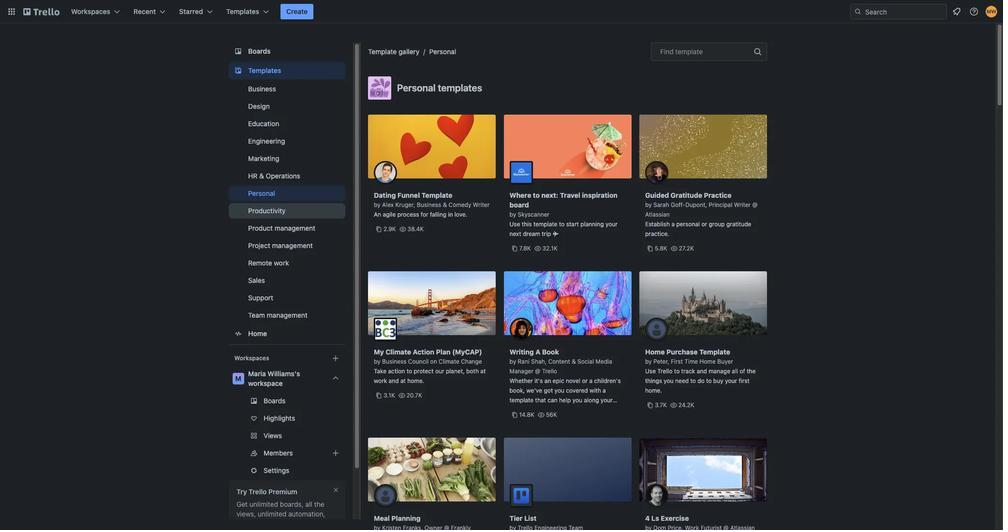Task type: locate. For each thing, give the bounding box(es) containing it.
trello right try
[[249, 488, 267, 496]]

0 horizontal spatial business
[[248, 85, 276, 93]]

personal link up productivity "link"
[[229, 186, 346, 201]]

where to next: travel inspiration board by skyscanner use this template to start planning your next dream trip ✈️
[[510, 191, 618, 238]]

the right of at bottom
[[747, 368, 756, 375]]

at right both
[[481, 368, 486, 375]]

this
[[522, 221, 532, 228]]

at
[[481, 368, 486, 375], [401, 378, 406, 385]]

starred button
[[173, 4, 219, 19]]

& for dating
[[443, 201, 447, 209]]

home image
[[233, 328, 244, 340]]

0 vertical spatial templates
[[226, 7, 259, 15]]

management down support link
[[267, 311, 308, 319]]

writer right 'comedy'
[[473, 201, 490, 209]]

3.7k
[[655, 402, 667, 409]]

2 vertical spatial management
[[267, 311, 308, 319]]

1 vertical spatial home
[[646, 348, 665, 356]]

both
[[467, 368, 479, 375]]

home for home
[[248, 330, 267, 338]]

by inside writing a book by rani shah, content & social media manager @ trello whether it's an epic novel or a children's book, we've got you covered with a template that can help you along your literary journey.
[[510, 358, 517, 365]]

members
[[264, 449, 293, 457]]

book,
[[510, 387, 525, 394]]

search image
[[855, 8, 863, 15]]

by left sarah
[[646, 201, 652, 209]]

product
[[248, 224, 273, 232]]

template gallery link
[[368, 47, 420, 56]]

operations
[[266, 172, 301, 180]]

home up 'manage'
[[700, 358, 716, 365]]

1 horizontal spatial &
[[443, 201, 447, 209]]

exercise
[[661, 515, 689, 523]]

hr & operations
[[248, 172, 301, 180]]

all inside try trello premium get unlimited boards, all the views, unlimited automation, and more.
[[306, 500, 313, 509]]

boards right board 'icon'
[[248, 47, 271, 55]]

project
[[248, 242, 270, 250]]

24.2k
[[679, 402, 695, 409]]

at down action
[[401, 378, 406, 385]]

1 vertical spatial at
[[401, 378, 406, 385]]

1 vertical spatial template
[[422, 191, 453, 199]]

team management
[[248, 311, 308, 319]]

@ inside guided gratitude practice by sarah goff-dupont, principal writer @ atlassian establish a personal or group gratitude practice.
[[753, 201, 758, 209]]

template inside dating funnel template by alex kruger, business & comedy writer an agile process for falling in love.
[[422, 191, 453, 199]]

1 vertical spatial climate
[[439, 358, 460, 365]]

design
[[248, 102, 270, 110]]

0 vertical spatial unlimited
[[250, 500, 278, 509]]

sarah
[[654, 201, 670, 209]]

work down 'project management'
[[274, 259, 289, 267]]

planning
[[392, 515, 421, 523]]

to left 'next:'
[[533, 191, 540, 199]]

work inside my climate action plan (mycap) by business council on climate change take action to protect our planet, both at work and at home.
[[374, 378, 387, 385]]

tier list link
[[504, 438, 632, 530]]

1 vertical spatial work
[[374, 378, 387, 385]]

home. down things on the bottom of page
[[646, 387, 663, 394]]

✈️
[[553, 230, 559, 238]]

forward image up forward icon
[[344, 430, 355, 442]]

@ up it's
[[535, 368, 541, 375]]

0 horizontal spatial home
[[248, 330, 267, 338]]

template inside where to next: travel inspiration board by skyscanner use this template to start planning your next dream trip ✈️
[[534, 221, 558, 228]]

by inside where to next: travel inspiration board by skyscanner use this template to start planning your next dream trip ✈️
[[510, 211, 517, 218]]

3.1k
[[384, 392, 395, 399]]

the up automation,
[[314, 500, 325, 509]]

and down action
[[389, 378, 399, 385]]

workspaces
[[71, 7, 110, 15], [235, 355, 270, 362]]

forward image inside views link
[[344, 430, 355, 442]]

0 vertical spatial home.
[[408, 378, 425, 385]]

1 vertical spatial business
[[417, 201, 442, 209]]

you down "covered"
[[573, 397, 583, 404]]

1 horizontal spatial and
[[389, 378, 399, 385]]

1 horizontal spatial at
[[481, 368, 486, 375]]

climate down plan at left
[[439, 358, 460, 365]]

home down 'team'
[[248, 330, 267, 338]]

0 vertical spatial you
[[664, 378, 674, 385]]

&
[[259, 172, 264, 180], [443, 201, 447, 209], [572, 358, 576, 365]]

business
[[248, 85, 276, 93], [417, 201, 442, 209], [382, 358, 407, 365]]

2 horizontal spatial business
[[417, 201, 442, 209]]

and
[[697, 368, 708, 375], [389, 378, 399, 385], [237, 520, 248, 528]]

1 vertical spatial &
[[443, 201, 447, 209]]

0 horizontal spatial template
[[368, 47, 397, 56]]

all left of at bottom
[[733, 368, 739, 375]]

1 horizontal spatial trello
[[542, 368, 558, 375]]

0 horizontal spatial use
[[510, 221, 521, 228]]

1 horizontal spatial business
[[382, 358, 407, 365]]

templates right template board icon
[[248, 66, 281, 75]]

an
[[374, 211, 381, 218]]

boards link up highlights link
[[229, 394, 346, 409]]

personal right gallery on the top of page
[[430, 47, 457, 56]]

1 horizontal spatial work
[[374, 378, 387, 385]]

template left gallery on the top of page
[[368, 47, 397, 56]]

along
[[584, 397, 599, 404]]

you
[[664, 378, 674, 385], [555, 387, 565, 394], [573, 397, 583, 404]]

and up 'do'
[[697, 368, 708, 375]]

1 horizontal spatial or
[[702, 221, 708, 228]]

work down take
[[374, 378, 387, 385]]

personal up productivity
[[248, 189, 275, 197]]

@ right principal
[[753, 201, 758, 209]]

all
[[733, 368, 739, 375], [306, 500, 313, 509]]

0 vertical spatial the
[[747, 368, 756, 375]]

0 vertical spatial climate
[[386, 348, 411, 356]]

1 vertical spatial all
[[306, 500, 313, 509]]

1 horizontal spatial writer
[[735, 201, 751, 209]]

management down productivity "link"
[[275, 224, 316, 232]]

your down with
[[601, 397, 613, 404]]

settings
[[264, 467, 290, 475]]

1 vertical spatial template
[[534, 221, 558, 228]]

to left start
[[560, 221, 565, 228]]

by for dating
[[374, 201, 381, 209]]

0 vertical spatial template
[[676, 47, 703, 56]]

1 vertical spatial and
[[389, 378, 399, 385]]

by up an on the left top of the page
[[374, 201, 381, 209]]

20.7k
[[407, 392, 422, 399]]

home. down protect
[[408, 378, 425, 385]]

tier list
[[510, 515, 537, 523]]

boards
[[248, 47, 271, 55], [264, 397, 286, 405]]

2 horizontal spatial and
[[697, 368, 708, 375]]

1 boards link from the top
[[229, 43, 346, 60]]

1 vertical spatial boards link
[[229, 394, 346, 409]]

shah,
[[532, 358, 547, 365]]

& up falling
[[443, 201, 447, 209]]

get
[[237, 500, 248, 509]]

dupont,
[[686, 201, 708, 209]]

home up peter,
[[646, 348, 665, 356]]

2 horizontal spatial template
[[700, 348, 731, 356]]

alex kruger, business & comedy writer image
[[374, 161, 397, 184]]

personal link
[[430, 47, 457, 56], [229, 186, 346, 201]]

0 horizontal spatial or
[[582, 378, 588, 385]]

protect
[[414, 368, 434, 375]]

to
[[533, 191, 540, 199], [560, 221, 565, 228], [407, 368, 412, 375], [675, 368, 680, 375], [691, 378, 696, 385], [707, 378, 712, 385]]

back to home image
[[23, 4, 60, 19]]

1 horizontal spatial home
[[646, 348, 665, 356]]

0 vertical spatial your
[[606, 221, 618, 228]]

media
[[596, 358, 613, 365]]

2 forward image from the top
[[344, 448, 355, 459]]

meal planning
[[374, 515, 421, 523]]

1 vertical spatial home.
[[646, 387, 663, 394]]

0 vertical spatial business
[[248, 85, 276, 93]]

trello inside try trello premium get unlimited boards, all the views, unlimited automation, and more.
[[249, 488, 267, 496]]

0 vertical spatial forward image
[[344, 430, 355, 442]]

1 horizontal spatial home.
[[646, 387, 663, 394]]

business up for
[[417, 201, 442, 209]]

0 horizontal spatial home.
[[408, 378, 425, 385]]

by inside home purchase template by peter, first time home buyer use trello to track and manage all of the things you need to do  to buy your first home.
[[646, 358, 652, 365]]

1 horizontal spatial use
[[646, 368, 656, 375]]

use up next
[[510, 221, 521, 228]]

practice.
[[646, 230, 670, 238]]

trello up an
[[542, 368, 558, 375]]

template inside writing a book by rani shah, content & social media manager @ trello whether it's an epic novel or a children's book, we've got you covered with a template that can help you along your literary journey.
[[510, 397, 534, 404]]

business inside "link"
[[248, 85, 276, 93]]

0 vertical spatial use
[[510, 221, 521, 228]]

0 vertical spatial boards
[[248, 47, 271, 55]]

template up falling
[[422, 191, 453, 199]]

2 boards link from the top
[[229, 394, 346, 409]]

kristen franks, owner @ frankly organized image
[[374, 485, 397, 508]]

Search field
[[863, 4, 947, 19]]

0 vertical spatial boards link
[[229, 43, 346, 60]]

action
[[413, 348, 435, 356]]

2 vertical spatial you
[[573, 397, 583, 404]]

by inside guided gratitude practice by sarah goff-dupont, principal writer @ atlassian establish a personal or group gratitude practice.
[[646, 201, 652, 209]]

business inside dating funnel template by alex kruger, business & comedy writer an agile process for falling in love.
[[417, 201, 442, 209]]

to left 'do'
[[691, 378, 696, 385]]

or inside writing a book by rani shah, content & social media manager @ trello whether it's an epic novel or a children's book, we've got you covered with a template that can help you along your literary journey.
[[582, 378, 588, 385]]

template for dating
[[422, 191, 453, 199]]

0 vertical spatial and
[[697, 368, 708, 375]]

boards up highlights
[[264, 397, 286, 405]]

content
[[549, 358, 571, 365]]

and down views,
[[237, 520, 248, 528]]

0 horizontal spatial @
[[535, 368, 541, 375]]

0 horizontal spatial work
[[274, 259, 289, 267]]

0 horizontal spatial trello
[[249, 488, 267, 496]]

open information menu image
[[970, 7, 980, 16]]

business up design
[[248, 85, 276, 93]]

0 vertical spatial workspaces
[[71, 7, 110, 15]]

business link
[[229, 81, 346, 97]]

peter, first time home buyer image
[[646, 318, 669, 341]]

template up trip
[[534, 221, 558, 228]]

by for writing
[[510, 358, 517, 365]]

or left group at the right
[[702, 221, 708, 228]]

template up literary
[[510, 397, 534, 404]]

1 horizontal spatial a
[[603, 387, 606, 394]]

support
[[248, 294, 273, 302]]

templates up board 'icon'
[[226, 7, 259, 15]]

writer inside guided gratitude practice by sarah goff-dupont, principal writer @ atlassian establish a personal or group gratitude practice.
[[735, 201, 751, 209]]

can
[[548, 397, 558, 404]]

create a workspace image
[[330, 353, 342, 364]]

1 vertical spatial management
[[272, 242, 313, 250]]

2 vertical spatial your
[[601, 397, 613, 404]]

Find template field
[[651, 43, 768, 61]]

template right find
[[676, 47, 703, 56]]

2 writer from the left
[[735, 201, 751, 209]]

& right hr
[[259, 172, 264, 180]]

you left need
[[664, 378, 674, 385]]

& left social
[[572, 358, 576, 365]]

the
[[747, 368, 756, 375], [314, 500, 325, 509]]

and inside home purchase template by peter, first time home buyer use trello to track and manage all of the things you need to do  to buy your first home.
[[697, 368, 708, 375]]

process
[[398, 211, 419, 218]]

1 horizontal spatial @
[[753, 201, 758, 209]]

all up automation,
[[306, 500, 313, 509]]

template
[[368, 47, 397, 56], [422, 191, 453, 199], [700, 348, 731, 356]]

time
[[685, 358, 699, 365]]

work
[[274, 259, 289, 267], [374, 378, 387, 385]]

1 writer from the left
[[473, 201, 490, 209]]

your right buy
[[726, 378, 738, 385]]

starred
[[179, 7, 203, 15]]

1 vertical spatial the
[[314, 500, 325, 509]]

forward image right add icon
[[344, 448, 355, 459]]

a right with
[[603, 387, 606, 394]]

1 vertical spatial @
[[535, 368, 541, 375]]

0 vertical spatial @
[[753, 201, 758, 209]]

views
[[264, 432, 282, 440]]

personal icon image
[[368, 76, 392, 100]]

dating funnel template by alex kruger, business & comedy writer an agile process for falling in love.
[[374, 191, 490, 218]]

a left personal
[[672, 221, 675, 228]]

2 horizontal spatial home
[[700, 358, 716, 365]]

template for home
[[700, 348, 731, 356]]

climate up action
[[386, 348, 411, 356]]

a inside guided gratitude practice by sarah goff-dupont, principal writer @ atlassian establish a personal or group gratitude practice.
[[672, 221, 675, 228]]

2 vertical spatial &
[[572, 358, 576, 365]]

and inside my climate action plan (mycap) by business council on climate change take action to protect our planet, both at work and at home.
[[389, 378, 399, 385]]

14.8k
[[520, 411, 535, 419]]

personal right personal icon
[[397, 82, 436, 93]]

template board image
[[233, 65, 244, 76]]

0 vertical spatial a
[[672, 221, 675, 228]]

use inside home purchase template by peter, first time home buyer use trello to track and manage all of the things you need to do  to buy your first home.
[[646, 368, 656, 375]]

to right action
[[407, 368, 412, 375]]

management inside project management link
[[272, 242, 313, 250]]

automation,
[[288, 510, 326, 518]]

2 vertical spatial home
[[700, 358, 716, 365]]

writer up gratitude
[[735, 201, 751, 209]]

by down the board
[[510, 211, 517, 218]]

a up with
[[590, 378, 593, 385]]

meal planning link
[[368, 438, 496, 530]]

views,
[[237, 510, 256, 518]]

1 horizontal spatial workspaces
[[235, 355, 270, 362]]

forward image
[[344, 430, 355, 442], [344, 448, 355, 459]]

writer
[[473, 201, 490, 209], [735, 201, 751, 209]]

0 horizontal spatial &
[[259, 172, 264, 180]]

to inside my climate action plan (mycap) by business council on climate change take action to protect our planet, both at work and at home.
[[407, 368, 412, 375]]

by left rani
[[510, 358, 517, 365]]

1 forward image from the top
[[344, 430, 355, 442]]

2 vertical spatial business
[[382, 358, 407, 365]]

first
[[739, 378, 750, 385]]

boards link up templates link
[[229, 43, 346, 60]]

next:
[[542, 191, 559, 199]]

trello down peter,
[[658, 368, 673, 375]]

productivity link
[[229, 203, 346, 219]]

management inside team management link
[[267, 311, 308, 319]]

1 vertical spatial personal
[[397, 82, 436, 93]]

kruger,
[[396, 201, 416, 209]]

use up things on the bottom of page
[[646, 368, 656, 375]]

& inside dating funnel template by alex kruger, business & comedy writer an agile process for falling in love.
[[443, 201, 447, 209]]

template inside home purchase template by peter, first time home buyer use trello to track and manage all of the things you need to do  to buy your first home.
[[700, 348, 731, 356]]

1 vertical spatial use
[[646, 368, 656, 375]]

management inside "product management" link
[[275, 224, 316, 232]]

0 vertical spatial all
[[733, 368, 739, 375]]

management for team management
[[267, 311, 308, 319]]

business up action
[[382, 358, 407, 365]]

all inside home purchase template by peter, first time home buyer use trello to track and manage all of the things you need to do  to buy your first home.
[[733, 368, 739, 375]]

0 horizontal spatial personal link
[[229, 186, 346, 201]]

book
[[543, 348, 559, 356]]

forward image
[[344, 465, 355, 477]]

0 horizontal spatial the
[[314, 500, 325, 509]]

0 horizontal spatial and
[[237, 520, 248, 528]]

sarah goff-dupont, principal writer @ atlassian image
[[646, 161, 669, 184]]

skyscanner
[[518, 211, 550, 218]]

0 vertical spatial or
[[702, 221, 708, 228]]

remote work link
[[229, 256, 346, 271]]

0 vertical spatial template
[[368, 47, 397, 56]]

templates inside popup button
[[226, 7, 259, 15]]

your right planning
[[606, 221, 618, 228]]

2 horizontal spatial a
[[672, 221, 675, 228]]

5.8k
[[655, 245, 668, 252]]

0 vertical spatial work
[[274, 259, 289, 267]]

template up buyer
[[700, 348, 731, 356]]

epic
[[553, 378, 565, 385]]

trello
[[542, 368, 558, 375], [658, 368, 673, 375], [249, 488, 267, 496]]

design link
[[229, 99, 346, 114]]

by inside dating funnel template by alex kruger, business & comedy writer an agile process for falling in love.
[[374, 201, 381, 209]]

2 horizontal spatial &
[[572, 358, 576, 365]]

personal link right gallery on the top of page
[[430, 47, 457, 56]]

covered
[[566, 387, 588, 394]]

2 horizontal spatial trello
[[658, 368, 673, 375]]

you down epic
[[555, 387, 565, 394]]

business inside my climate action plan (mycap) by business council on climate change take action to protect our planet, both at work and at home.
[[382, 358, 407, 365]]

management down "product management" link
[[272, 242, 313, 250]]

management for product management
[[275, 224, 316, 232]]

1 horizontal spatial the
[[747, 368, 756, 375]]

by down my
[[374, 358, 381, 365]]

1 vertical spatial your
[[726, 378, 738, 385]]

or right novel
[[582, 378, 588, 385]]

the inside home purchase template by peter, first time home buyer use trello to track and manage all of the things you need to do  to buy your first home.
[[747, 368, 756, 375]]

boards link for home
[[229, 43, 346, 60]]

0 horizontal spatial writer
[[473, 201, 490, 209]]

1 vertical spatial a
[[590, 378, 593, 385]]

0 vertical spatial home
[[248, 330, 267, 338]]

1 vertical spatial forward image
[[344, 448, 355, 459]]

an
[[545, 378, 552, 385]]

or inside guided gratitude practice by sarah goff-dupont, principal writer @ atlassian establish a personal or group gratitude practice.
[[702, 221, 708, 228]]

your inside home purchase template by peter, first time home buyer use trello to track and manage all of the things you need to do  to buy your first home.
[[726, 378, 738, 385]]

0 horizontal spatial a
[[590, 378, 593, 385]]

2 vertical spatial and
[[237, 520, 248, 528]]

& inside writing a book by rani shah, content & social media manager @ trello whether it's an epic novel or a children's book, we've got you covered with a template that can help you along your literary journey.
[[572, 358, 576, 365]]

by left peter,
[[646, 358, 652, 365]]

project management link
[[229, 238, 346, 254]]

dom price, work futurist @ atlassian image
[[646, 485, 669, 508]]

2 horizontal spatial you
[[664, 378, 674, 385]]



Task type: describe. For each thing, give the bounding box(es) containing it.
boards for views
[[264, 397, 286, 405]]

your inside writing a book by rani shah, content & social media manager @ trello whether it's an epic novel or a children's book, we've got you covered with a template that can help you along your literary journey.
[[601, 397, 613, 404]]

sales
[[248, 276, 265, 285]]

0 horizontal spatial at
[[401, 378, 406, 385]]

purchase
[[667, 348, 698, 356]]

home. inside home purchase template by peter, first time home buyer use trello to track and manage all of the things you need to do  to buy your first home.
[[646, 387, 663, 394]]

take
[[374, 368, 387, 375]]

by for guided
[[646, 201, 652, 209]]

template gallery
[[368, 47, 420, 56]]

& for writing
[[572, 358, 576, 365]]

switch to… image
[[7, 7, 16, 16]]

home for home purchase template by peter, first time home buyer use trello to track and manage all of the things you need to do  to buy your first home.
[[646, 348, 665, 356]]

my climate action plan (mycap) by business council on climate change take action to protect our planet, both at work and at home.
[[374, 348, 486, 385]]

planning
[[581, 221, 604, 228]]

track
[[682, 368, 696, 375]]

2 vertical spatial a
[[603, 387, 606, 394]]

trello engineering team image
[[510, 485, 533, 508]]

0 notifications image
[[952, 6, 963, 17]]

members link
[[229, 446, 355, 461]]

literary
[[510, 407, 529, 414]]

4 ls exercise link
[[640, 438, 768, 530]]

boards link for views
[[229, 394, 346, 409]]

meal
[[374, 515, 390, 523]]

plan
[[436, 348, 451, 356]]

group
[[709, 221, 725, 228]]

1 vertical spatial templates
[[248, 66, 281, 75]]

where
[[510, 191, 532, 199]]

workspace
[[248, 379, 283, 388]]

home. inside my climate action plan (mycap) by business council on climate change take action to protect our planet, both at work and at home.
[[408, 378, 425, 385]]

practice
[[704, 191, 732, 199]]

and inside try trello premium get unlimited boards, all the views, unlimited automation, and more.
[[237, 520, 248, 528]]

rani shah, content & social media manager @ trello image
[[510, 318, 533, 341]]

first
[[671, 358, 683, 365]]

planet,
[[446, 368, 465, 375]]

4 ls exercise
[[646, 515, 689, 523]]

travel
[[560, 191, 581, 199]]

your inside where to next: travel inspiration board by skyscanner use this template to start planning your next dream trip ✈️
[[606, 221, 618, 228]]

need
[[676, 378, 689, 385]]

0 horizontal spatial you
[[555, 387, 565, 394]]

ls
[[652, 515, 660, 523]]

a
[[536, 348, 541, 356]]

boards for home
[[248, 47, 271, 55]]

dating
[[374, 191, 396, 199]]

use inside where to next: travel inspiration board by skyscanner use this template to start planning your next dream trip ✈️
[[510, 221, 521, 228]]

0 vertical spatial at
[[481, 368, 486, 375]]

m
[[236, 375, 242, 383]]

recent
[[134, 7, 156, 15]]

trip
[[542, 230, 552, 238]]

goff-
[[671, 201, 686, 209]]

1 horizontal spatial personal link
[[430, 47, 457, 56]]

personal
[[677, 221, 700, 228]]

find
[[661, 47, 674, 56]]

highlights link
[[229, 411, 346, 426]]

love.
[[455, 211, 468, 218]]

novel
[[566, 378, 581, 385]]

dream
[[523, 230, 541, 238]]

rani
[[518, 358, 530, 365]]

funnel
[[398, 191, 420, 199]]

try trello premium get unlimited boards, all the views, unlimited automation, and more.
[[237, 488, 326, 528]]

by inside my climate action plan (mycap) by business council on climate change take action to protect our planet, both at work and at home.
[[374, 358, 381, 365]]

@ inside writing a book by rani shah, content & social media manager @ trello whether it's an epic novel or a children's book, we've got you covered with a template that can help you along your literary journey.
[[535, 368, 541, 375]]

agile
[[383, 211, 396, 218]]

education link
[[229, 116, 346, 132]]

skyscanner image
[[510, 161, 533, 184]]

we've
[[527, 387, 543, 394]]

writer inside dating funnel template by alex kruger, business & comedy writer an agile process for falling in love.
[[473, 201, 490, 209]]

engineering link
[[229, 134, 346, 149]]

workspaces inside dropdown button
[[71, 7, 110, 15]]

journey.
[[531, 407, 552, 414]]

writing
[[510, 348, 534, 356]]

board image
[[233, 45, 244, 57]]

forward image inside members link
[[344, 448, 355, 459]]

1 horizontal spatial climate
[[439, 358, 460, 365]]

business council on climate change image
[[374, 318, 397, 341]]

try
[[237, 488, 247, 496]]

add image
[[330, 448, 342, 459]]

engineering
[[248, 137, 285, 145]]

principal
[[709, 201, 733, 209]]

by for home
[[646, 358, 652, 365]]

1 vertical spatial unlimited
[[258, 510, 287, 518]]

0 vertical spatial personal
[[430, 47, 457, 56]]

product management
[[248, 224, 316, 232]]

you inside home purchase template by peter, first time home buyer use trello to track and manage all of the things you need to do  to buy your first home.
[[664, 378, 674, 385]]

business for my
[[382, 358, 407, 365]]

2.9k
[[384, 226, 396, 233]]

got
[[544, 387, 553, 394]]

my
[[374, 348, 384, 356]]

to right 'do'
[[707, 378, 712, 385]]

our
[[436, 368, 445, 375]]

whether
[[510, 378, 533, 385]]

hr
[[248, 172, 258, 180]]

7.8k
[[520, 245, 531, 252]]

the inside try trello premium get unlimited boards, all the views, unlimited automation, and more.
[[314, 500, 325, 509]]

that
[[536, 397, 546, 404]]

1 vertical spatial personal link
[[229, 186, 346, 201]]

to down first
[[675, 368, 680, 375]]

productivity
[[248, 207, 286, 215]]

product management link
[[229, 221, 346, 236]]

settings link
[[229, 463, 355, 479]]

1 horizontal spatial you
[[573, 397, 583, 404]]

tier
[[510, 515, 523, 523]]

buyer
[[718, 358, 734, 365]]

atlassian
[[646, 211, 670, 218]]

home purchase template by peter, first time home buyer use trello to track and manage all of the things you need to do  to buy your first home.
[[646, 348, 756, 394]]

peter,
[[654, 358, 670, 365]]

template inside field
[[676, 47, 703, 56]]

primary element
[[0, 0, 1004, 23]]

marketing link
[[229, 151, 346, 167]]

templates link
[[229, 62, 346, 79]]

1 vertical spatial workspaces
[[235, 355, 270, 362]]

maria williams (mariawilliams94) image
[[986, 6, 998, 17]]

change
[[461, 358, 482, 365]]

inspiration
[[582, 191, 618, 199]]

writing a book by rani shah, content & social media manager @ trello whether it's an epic novel or a children's book, we've got you covered with a template that can help you along your literary journey.
[[510, 348, 621, 414]]

it's
[[535, 378, 543, 385]]

trello inside home purchase template by peter, first time home buyer use trello to track and manage all of the things you need to do  to buy your first home.
[[658, 368, 673, 375]]

falling
[[430, 211, 447, 218]]

2 vertical spatial personal
[[248, 189, 275, 197]]

trello inside writing a book by rani shah, content & social media manager @ trello whether it's an epic novel or a children's book, we've got you covered with a template that can help you along your literary journey.
[[542, 368, 558, 375]]

team
[[248, 311, 265, 319]]

team management link
[[229, 308, 346, 323]]

gallery
[[399, 47, 420, 56]]

business for dating
[[417, 201, 442, 209]]

maria
[[248, 370, 266, 378]]

management for project management
[[272, 242, 313, 250]]

remote work
[[248, 259, 289, 267]]

help
[[560, 397, 571, 404]]



Task type: vqa. For each thing, say whether or not it's contained in the screenshot.
'Workspaces' dropdown button
yes



